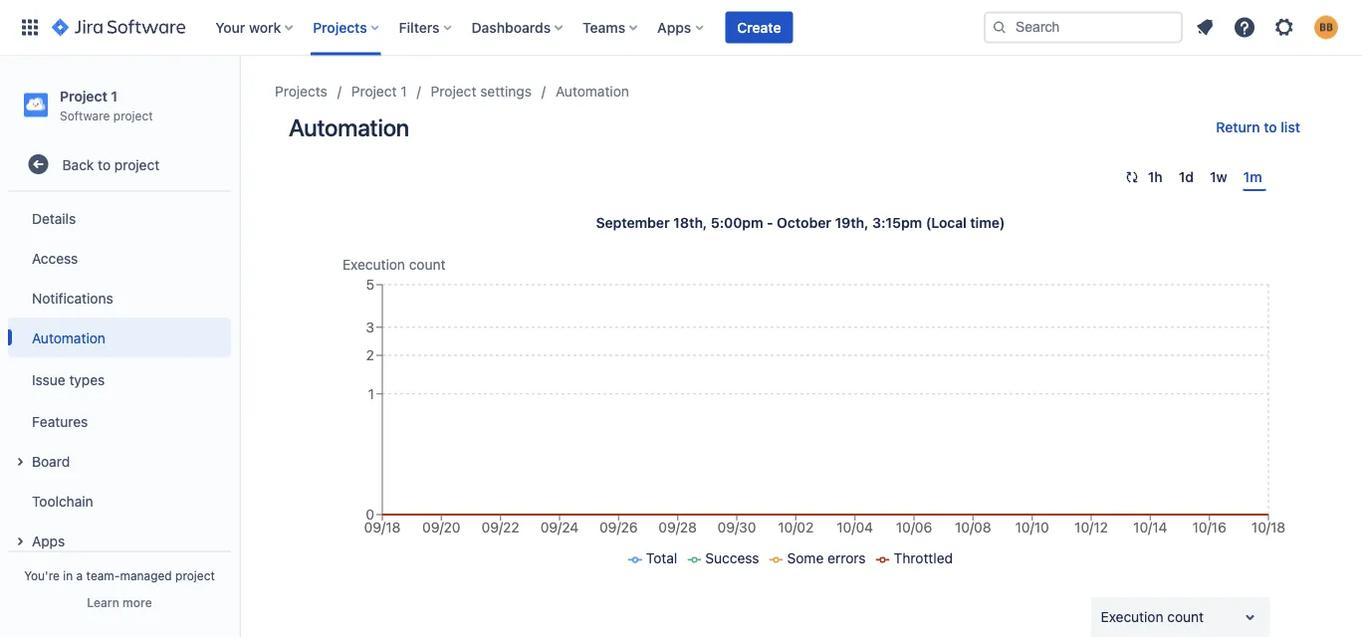 Task type: locate. For each thing, give the bounding box(es) containing it.
1 vertical spatial count
[[1168, 609, 1204, 626]]

project up the details link
[[114, 156, 160, 173]]

projects inside projects popup button
[[313, 19, 367, 35]]

automation link up types on the bottom
[[8, 318, 231, 358]]

0 vertical spatial automation
[[556, 83, 629, 100]]

-
[[767, 215, 774, 231]]

access
[[32, 250, 78, 266]]

to left 'list'
[[1264, 119, 1278, 135]]

group
[[8, 192, 231, 567]]

automation link
[[556, 80, 629, 104], [8, 318, 231, 358]]

0 vertical spatial projects
[[313, 19, 367, 35]]

0 horizontal spatial apps
[[32, 533, 65, 549]]

execution count
[[343, 256, 446, 273], [1101, 609, 1204, 626]]

apps right teams dropdown button at the top left of the page
[[658, 19, 692, 35]]

project 1
[[351, 83, 407, 100]]

1 horizontal spatial apps
[[658, 19, 692, 35]]

features
[[32, 413, 88, 430]]

3:15pm
[[873, 215, 923, 231]]

projects
[[313, 19, 367, 35], [275, 83, 327, 100]]

execution
[[343, 256, 405, 273], [1101, 609, 1164, 626]]

1 vertical spatial apps
[[32, 533, 65, 549]]

0 horizontal spatial automation
[[32, 329, 105, 346]]

project 1 link
[[351, 80, 407, 104]]

projects right work
[[313, 19, 367, 35]]

0 vertical spatial execution
[[343, 256, 405, 273]]

0 vertical spatial count
[[409, 256, 446, 273]]

in
[[63, 569, 73, 583]]

(local
[[926, 215, 967, 231]]

None text field
[[1101, 608, 1105, 628]]

1 up back to project
[[111, 88, 118, 104]]

some
[[787, 550, 824, 567]]

1 inside 'project 1 software project'
[[111, 88, 118, 104]]

0 horizontal spatial to
[[98, 156, 111, 173]]

jira software image
[[52, 15, 186, 39], [52, 15, 186, 39]]

filters
[[399, 19, 440, 35]]

to for list
[[1264, 119, 1278, 135]]

some errors
[[787, 550, 866, 567]]

your profile and settings image
[[1315, 15, 1339, 39]]

banner
[[0, 0, 1363, 56]]

1
[[401, 83, 407, 100], [111, 88, 118, 104]]

apps
[[658, 19, 692, 35], [32, 533, 65, 549]]

1 vertical spatial projects
[[275, 83, 327, 100]]

1 horizontal spatial automation link
[[556, 80, 629, 104]]

0 vertical spatial to
[[1264, 119, 1278, 135]]

notifications link
[[8, 278, 231, 318]]

issue types link
[[8, 358, 231, 402]]

project
[[113, 108, 153, 122], [114, 156, 160, 173], [175, 569, 215, 583]]

0 horizontal spatial 1
[[111, 88, 118, 104]]

0 horizontal spatial execution
[[343, 256, 405, 273]]

0 horizontal spatial automation link
[[8, 318, 231, 358]]

19th,
[[835, 215, 869, 231]]

teams
[[583, 19, 626, 35]]

group containing details
[[8, 192, 231, 567]]

1 vertical spatial execution
[[1101, 609, 1164, 626]]

throttled
[[894, 550, 953, 567]]

1 down the filters
[[401, 83, 407, 100]]

create
[[737, 19, 781, 35]]

total
[[646, 550, 678, 567]]

issue types
[[32, 371, 105, 388]]

project down projects popup button
[[351, 83, 397, 100]]

2 horizontal spatial automation
[[556, 83, 629, 100]]

project up software
[[60, 88, 107, 104]]

software
[[60, 108, 110, 122]]

0 vertical spatial automation link
[[556, 80, 629, 104]]

1 horizontal spatial to
[[1264, 119, 1278, 135]]

apps up you're
[[32, 533, 65, 549]]

to right back
[[98, 156, 111, 173]]

learn more
[[87, 596, 152, 610]]

0 vertical spatial apps
[[658, 19, 692, 35]]

1 vertical spatial project
[[114, 156, 160, 173]]

team-
[[86, 569, 120, 583]]

notifications
[[32, 290, 113, 306]]

project right software
[[113, 108, 153, 122]]

appswitcher icon image
[[18, 15, 42, 39]]

automation link for project settings
[[556, 80, 629, 104]]

search image
[[992, 19, 1008, 35]]

2 vertical spatial automation
[[32, 329, 105, 346]]

back to project link
[[8, 145, 231, 184]]

1 for project 1
[[401, 83, 407, 100]]

1 vertical spatial to
[[98, 156, 111, 173]]

time)
[[970, 215, 1005, 231]]

automation down teams
[[556, 83, 629, 100]]

1 horizontal spatial execution
[[1101, 609, 1164, 626]]

1 vertical spatial automation link
[[8, 318, 231, 358]]

Search field
[[984, 11, 1183, 43]]

to inside button
[[1264, 119, 1278, 135]]

expand image
[[8, 530, 32, 554]]

1d
[[1179, 169, 1194, 185]]

1 vertical spatial execution count
[[1101, 609, 1204, 626]]

0 horizontal spatial project
[[60, 88, 107, 104]]

1 horizontal spatial project
[[351, 83, 397, 100]]

projects right sidebar navigation image
[[275, 83, 327, 100]]

open image
[[1239, 606, 1263, 630]]

0 horizontal spatial execution count
[[343, 256, 446, 273]]

automation link down teams
[[556, 80, 629, 104]]

project right managed
[[175, 569, 215, 583]]

banner containing your work
[[0, 0, 1363, 56]]

1 vertical spatial automation
[[289, 114, 409, 141]]

automation down notifications
[[32, 329, 105, 346]]

project
[[351, 83, 397, 100], [431, 83, 477, 100], [60, 88, 107, 104]]

project inside 'project 1 software project'
[[60, 88, 107, 104]]

to
[[1264, 119, 1278, 135], [98, 156, 111, 173]]

count
[[409, 256, 446, 273], [1168, 609, 1204, 626]]

0 horizontal spatial count
[[409, 256, 446, 273]]

your work
[[215, 19, 281, 35]]

project left settings
[[431, 83, 477, 100]]

apps button
[[8, 521, 231, 561]]

automation
[[556, 83, 629, 100], [289, 114, 409, 141], [32, 329, 105, 346]]

2 horizontal spatial project
[[431, 83, 477, 100]]

october
[[777, 215, 832, 231]]

features link
[[8, 402, 231, 441]]

automation down project 1 link
[[289, 114, 409, 141]]

0 vertical spatial project
[[113, 108, 153, 122]]

projects for projects popup button
[[313, 19, 367, 35]]

automation for notifications
[[32, 329, 105, 346]]

settings
[[480, 83, 532, 100]]

toolchain
[[32, 493, 93, 509]]

1 horizontal spatial 1
[[401, 83, 407, 100]]



Task type: describe. For each thing, give the bounding box(es) containing it.
back
[[62, 156, 94, 173]]

back to project
[[62, 156, 160, 173]]

1 horizontal spatial count
[[1168, 609, 1204, 626]]

automation link for notifications
[[8, 318, 231, 358]]

projects link
[[275, 80, 327, 104]]

types
[[69, 371, 105, 388]]

your work button
[[209, 11, 301, 43]]

board
[[32, 453, 70, 469]]

1h
[[1148, 169, 1163, 185]]

5:00pm
[[711, 215, 764, 231]]

your
[[215, 19, 245, 35]]

return to list
[[1217, 119, 1301, 135]]

18th,
[[673, 215, 708, 231]]

2 vertical spatial project
[[175, 569, 215, 583]]

work
[[249, 19, 281, 35]]

learn more button
[[87, 595, 152, 611]]

0 vertical spatial execution count
[[343, 256, 446, 273]]

project for project settings
[[431, 83, 477, 100]]

1 horizontal spatial execution count
[[1101, 609, 1204, 626]]

apps button
[[652, 11, 712, 43]]

issue
[[32, 371, 65, 388]]

filters button
[[393, 11, 460, 43]]

more
[[123, 596, 152, 610]]

access link
[[8, 238, 231, 278]]

project for project 1
[[351, 83, 397, 100]]

project settings
[[431, 83, 532, 100]]

dashboards button
[[466, 11, 571, 43]]

reload image
[[1124, 169, 1140, 185]]

apps inside dropdown button
[[658, 19, 692, 35]]

you're
[[24, 569, 60, 583]]

return to list button
[[1205, 112, 1313, 143]]

expand image
[[8, 450, 32, 474]]

list
[[1281, 119, 1301, 135]]

apps inside button
[[32, 533, 65, 549]]

a
[[76, 569, 83, 583]]

managed
[[120, 569, 172, 583]]

1w
[[1210, 169, 1228, 185]]

project 1 software project
[[60, 88, 153, 122]]

project inside 'project 1 software project'
[[113, 108, 153, 122]]

primary element
[[12, 0, 984, 55]]

errors
[[828, 550, 866, 567]]

september
[[596, 215, 670, 231]]

automation for project settings
[[556, 83, 629, 100]]

learn
[[87, 596, 119, 610]]

board button
[[8, 441, 231, 481]]

settings image
[[1273, 15, 1297, 39]]

dashboards
[[472, 19, 551, 35]]

project settings link
[[431, 80, 532, 104]]

projects button
[[307, 11, 387, 43]]

return
[[1217, 119, 1261, 135]]

1m
[[1244, 169, 1263, 185]]

success
[[706, 550, 760, 567]]

1 for project 1 software project
[[111, 88, 118, 104]]

teams button
[[577, 11, 646, 43]]

september 18th, 5:00pm - october 19th, 3:15pm (local time)
[[596, 215, 1005, 231]]

you're in a team-managed project
[[24, 569, 215, 583]]

sidebar navigation image
[[217, 80, 261, 120]]

to for project
[[98, 156, 111, 173]]

projects for projects link
[[275, 83, 327, 100]]

notifications image
[[1193, 15, 1217, 39]]

1 horizontal spatial automation
[[289, 114, 409, 141]]

help image
[[1233, 15, 1257, 39]]

create button
[[725, 11, 793, 43]]

details link
[[8, 198, 231, 238]]

details
[[32, 210, 76, 226]]

toolchain link
[[8, 481, 231, 521]]

project inside back to project link
[[114, 156, 160, 173]]



Task type: vqa. For each thing, say whether or not it's contained in the screenshot.
Mention image
no



